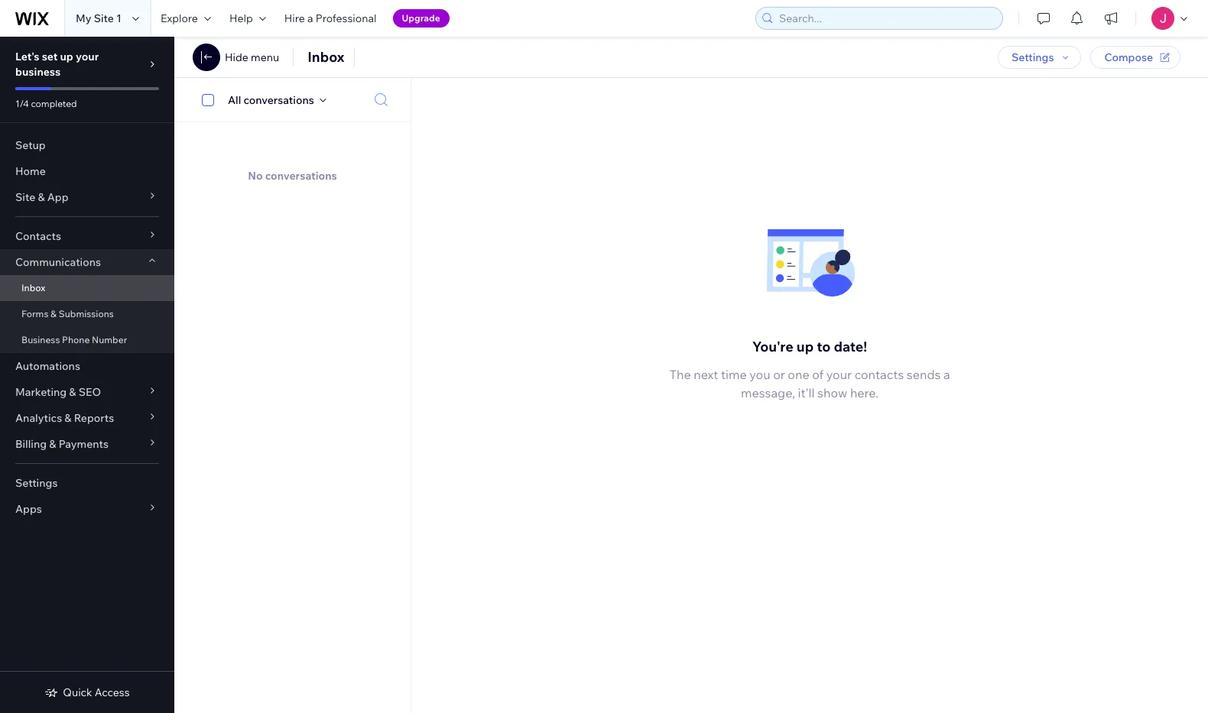 Task type: vqa. For each thing, say whether or not it's contained in the screenshot.
Loyalty
no



Task type: locate. For each thing, give the bounding box(es) containing it.
forms
[[21, 308, 48, 320]]

1 horizontal spatial a
[[943, 367, 950, 382]]

1 vertical spatial a
[[943, 367, 950, 382]]

let's
[[15, 50, 39, 63]]

settings inside 'link'
[[15, 476, 58, 490]]

it'll
[[798, 385, 815, 400]]

site left 1 at the top of page
[[94, 11, 114, 25]]

home link
[[0, 158, 174, 184]]

your inside the let's set up your business
[[76, 50, 99, 63]]

hide
[[225, 50, 248, 64]]

apps button
[[0, 496, 174, 522]]

a right sends
[[943, 367, 950, 382]]

sends
[[907, 367, 941, 382]]

set
[[42, 50, 58, 63]]

site & app
[[15, 190, 68, 204]]

upgrade
[[402, 12, 440, 24]]

up
[[60, 50, 73, 63], [797, 338, 814, 355]]

marketing
[[15, 385, 67, 399]]

your up show
[[826, 367, 852, 382]]

up left to
[[797, 338, 814, 355]]

submissions
[[59, 308, 114, 320]]

conversations right all
[[243, 93, 314, 107]]

a right the hire
[[307, 11, 313, 25]]

1 vertical spatial up
[[797, 338, 814, 355]]

1 vertical spatial settings
[[15, 476, 58, 490]]

or
[[773, 367, 785, 382]]

0 horizontal spatial inbox
[[21, 282, 45, 294]]

site & app button
[[0, 184, 174, 210]]

you're
[[752, 338, 794, 355]]

& right forms
[[51, 308, 57, 320]]

1 horizontal spatial up
[[797, 338, 814, 355]]

0 vertical spatial site
[[94, 11, 114, 25]]

message,
[[741, 385, 795, 400]]

Search... field
[[775, 8, 998, 29]]

setup
[[15, 138, 46, 152]]

all
[[228, 93, 241, 107]]

site
[[94, 11, 114, 25], [15, 190, 35, 204]]

settings inside button
[[1012, 50, 1054, 64]]

my site 1
[[76, 11, 122, 25]]

0 horizontal spatial your
[[76, 50, 99, 63]]

professional
[[316, 11, 377, 25]]

hide menu button
[[193, 44, 279, 71], [225, 50, 279, 64]]

& for analytics
[[64, 411, 72, 425]]

& for forms
[[51, 308, 57, 320]]

analytics
[[15, 411, 62, 425]]

& for marketing
[[69, 385, 76, 399]]

0 horizontal spatial settings
[[15, 476, 58, 490]]

access
[[95, 686, 130, 700]]

compose button
[[1091, 46, 1181, 69]]

business
[[21, 334, 60, 346]]

0 horizontal spatial site
[[15, 190, 35, 204]]

automations link
[[0, 353, 174, 379]]

conversations
[[243, 93, 314, 107], [265, 169, 337, 183]]

hide menu button down help
[[193, 44, 279, 71]]

setup link
[[0, 132, 174, 158]]

the next time you or one of your contacts sends a message, it'll show here.
[[669, 367, 950, 400]]

site inside dropdown button
[[15, 190, 35, 204]]

app
[[47, 190, 68, 204]]

1 horizontal spatial settings
[[1012, 50, 1054, 64]]

billing & payments button
[[0, 431, 174, 457]]

analytics & reports
[[15, 411, 114, 425]]

& left reports at the bottom of the page
[[64, 411, 72, 425]]

0 vertical spatial settings
[[1012, 50, 1054, 64]]

hire a professional link
[[275, 0, 386, 37]]

settings for settings button
[[1012, 50, 1054, 64]]

0 vertical spatial up
[[60, 50, 73, 63]]

1 vertical spatial conversations
[[265, 169, 337, 183]]

no
[[248, 169, 263, 183]]

conversations for all conversations
[[243, 93, 314, 107]]

inbox down hire a professional
[[308, 48, 344, 66]]

settings
[[1012, 50, 1054, 64], [15, 476, 58, 490]]

reports
[[74, 411, 114, 425]]

0 horizontal spatial a
[[307, 11, 313, 25]]

& right billing
[[49, 437, 56, 451]]

0 horizontal spatial up
[[60, 50, 73, 63]]

the
[[669, 367, 691, 382]]

inbox
[[308, 48, 344, 66], [21, 282, 45, 294]]

site down home
[[15, 190, 35, 204]]

1 vertical spatial inbox
[[21, 282, 45, 294]]

1 horizontal spatial inbox
[[308, 48, 344, 66]]

1 vertical spatial site
[[15, 190, 35, 204]]

None checkbox
[[193, 91, 228, 109]]

1 horizontal spatial your
[[826, 367, 852, 382]]

settings link
[[0, 470, 174, 496]]

your right the set
[[76, 50, 99, 63]]

communications button
[[0, 249, 174, 275]]

forms & submissions
[[21, 308, 114, 320]]

sidebar element
[[0, 37, 174, 713]]

&
[[38, 190, 45, 204], [51, 308, 57, 320], [69, 385, 76, 399], [64, 411, 72, 425], [49, 437, 56, 451]]

0 vertical spatial conversations
[[243, 93, 314, 107]]

your inside the next time you or one of your contacts sends a message, it'll show here.
[[826, 367, 852, 382]]

inbox up forms
[[21, 282, 45, 294]]

& left app
[[38, 190, 45, 204]]

conversations right no
[[265, 169, 337, 183]]

& left seo
[[69, 385, 76, 399]]

time
[[721, 367, 747, 382]]

no conversations
[[248, 169, 337, 183]]

compose
[[1104, 50, 1153, 64]]

0 vertical spatial your
[[76, 50, 99, 63]]

help button
[[220, 0, 275, 37]]

quick
[[63, 686, 92, 700]]

up right the set
[[60, 50, 73, 63]]

explore
[[161, 11, 198, 25]]

you
[[749, 367, 770, 382]]

1 vertical spatial your
[[826, 367, 852, 382]]

business phone number
[[21, 334, 127, 346]]

& for site
[[38, 190, 45, 204]]

1 horizontal spatial site
[[94, 11, 114, 25]]

payments
[[59, 437, 109, 451]]

a
[[307, 11, 313, 25], [943, 367, 950, 382]]

a inside the next time you or one of your contacts sends a message, it'll show here.
[[943, 367, 950, 382]]

your
[[76, 50, 99, 63], [826, 367, 852, 382]]

communications
[[15, 255, 101, 269]]

completed
[[31, 98, 77, 109]]

number
[[92, 334, 127, 346]]

to
[[817, 338, 831, 355]]



Task type: describe. For each thing, give the bounding box(es) containing it.
contacts
[[15, 229, 61, 243]]

my
[[76, 11, 91, 25]]

home
[[15, 164, 46, 178]]

all conversations
[[228, 93, 314, 107]]

quick access button
[[45, 686, 130, 700]]

quick access
[[63, 686, 130, 700]]

billing
[[15, 437, 47, 451]]

help
[[229, 11, 253, 25]]

hire
[[284, 11, 305, 25]]

hire a professional
[[284, 11, 377, 25]]

billing & payments
[[15, 437, 109, 451]]

here.
[[850, 385, 879, 400]]

settings for "settings" 'link' at the bottom left of the page
[[15, 476, 58, 490]]

menu
[[251, 50, 279, 64]]

hide menu
[[225, 50, 279, 64]]

show
[[817, 385, 847, 400]]

up inside the let's set up your business
[[60, 50, 73, 63]]

& for billing
[[49, 437, 56, 451]]

marketing & seo button
[[0, 379, 174, 405]]

you're up to date!
[[752, 338, 867, 355]]

conversations for no conversations
[[265, 169, 337, 183]]

business
[[15, 65, 61, 79]]

business phone number link
[[0, 327, 174, 353]]

analytics & reports button
[[0, 405, 174, 431]]

one
[[788, 367, 809, 382]]

seo
[[79, 385, 101, 399]]

upgrade button
[[393, 9, 449, 28]]

0 vertical spatial inbox
[[308, 48, 344, 66]]

contacts
[[855, 367, 904, 382]]

of
[[812, 367, 824, 382]]

contacts button
[[0, 223, 174, 249]]

date!
[[834, 338, 867, 355]]

apps
[[15, 502, 42, 516]]

next
[[694, 367, 718, 382]]

1/4
[[15, 98, 29, 109]]

inbox inside "link"
[[21, 282, 45, 294]]

hide menu button down help button
[[225, 50, 279, 64]]

settings button
[[998, 46, 1081, 69]]

0 vertical spatial a
[[307, 11, 313, 25]]

marketing & seo
[[15, 385, 101, 399]]

1/4 completed
[[15, 98, 77, 109]]

let's set up your business
[[15, 50, 99, 79]]

automations
[[15, 359, 80, 373]]

phone
[[62, 334, 90, 346]]

inbox link
[[0, 275, 174, 301]]

1
[[116, 11, 122, 25]]

forms & submissions link
[[0, 301, 174, 327]]



